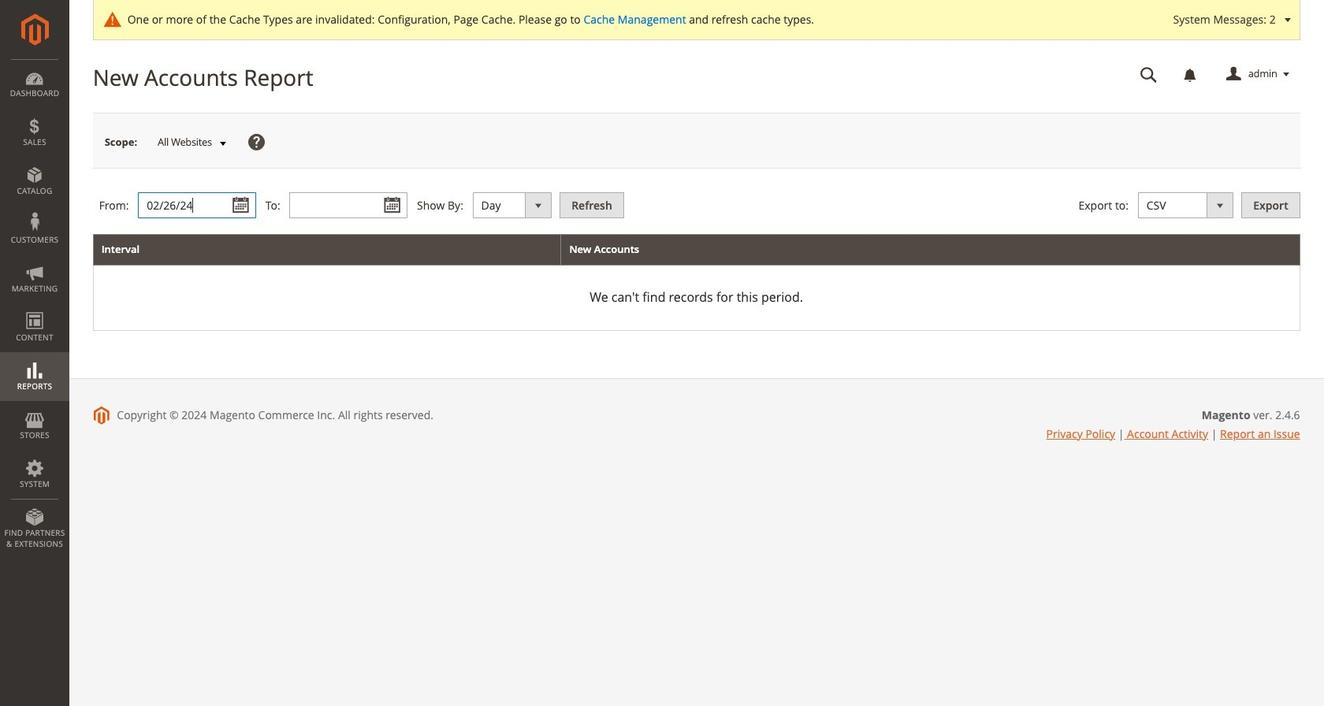 Task type: locate. For each thing, give the bounding box(es) containing it.
menu bar
[[0, 59, 69, 558]]

magento admin panel image
[[21, 13, 49, 46]]

None text field
[[1130, 61, 1169, 88], [138, 193, 256, 219], [290, 193, 408, 219], [1130, 61, 1169, 88], [138, 193, 256, 219], [290, 193, 408, 219]]



